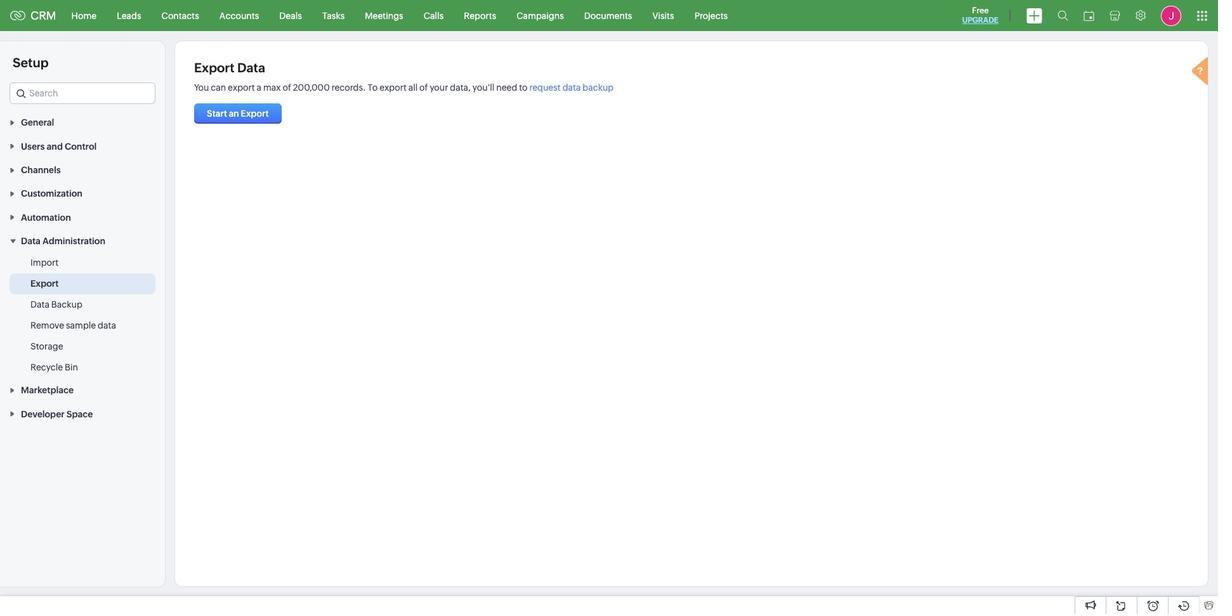 Task type: locate. For each thing, give the bounding box(es) containing it.
2 of from the left
[[420, 83, 428, 93]]

1 vertical spatial export
[[241, 109, 269, 119]]

storage link
[[30, 340, 63, 353]]

export up can
[[194, 60, 235, 75]]

export
[[228, 83, 255, 93], [380, 83, 407, 93]]

setup
[[13, 55, 49, 70]]

developer
[[21, 409, 65, 419]]

import link
[[30, 257, 59, 269]]

0 horizontal spatial export
[[30, 279, 59, 289]]

an
[[229, 109, 239, 119]]

projects link
[[685, 0, 738, 31]]

leads link
[[107, 0, 151, 31]]

remove sample data
[[30, 321, 116, 331]]

calls link
[[414, 0, 454, 31]]

you can export a max of 200,000 records. to export all of your data, you'll need to request data backup
[[194, 83, 614, 93]]

data left backup
[[563, 83, 581, 93]]

start an export
[[207, 109, 269, 119]]

data up import
[[21, 236, 41, 246]]

export inside data administration region
[[30, 279, 59, 289]]

to
[[368, 83, 378, 93]]

channels button
[[0, 158, 165, 182]]

of right max
[[283, 83, 291, 93]]

remove sample data link
[[30, 319, 116, 332]]

and
[[47, 141, 63, 152]]

0 horizontal spatial of
[[283, 83, 291, 93]]

your
[[430, 83, 448, 93]]

crm link
[[10, 9, 56, 22]]

visits
[[653, 10, 675, 21]]

data backup link
[[30, 298, 82, 311]]

records.
[[332, 83, 366, 93]]

profile image
[[1162, 5, 1182, 26]]

accounts
[[220, 10, 259, 21]]

export
[[194, 60, 235, 75], [241, 109, 269, 119], [30, 279, 59, 289]]

of right all
[[420, 83, 428, 93]]

visits link
[[643, 0, 685, 31]]

leads
[[117, 10, 141, 21]]

tasks link
[[312, 0, 355, 31]]

1 of from the left
[[283, 83, 291, 93]]

control
[[65, 141, 97, 152]]

reports
[[464, 10, 497, 21]]

data down export 'link' at the left top of page
[[30, 300, 50, 310]]

1 vertical spatial data
[[98, 321, 116, 331]]

search element
[[1051, 0, 1077, 31]]

1 vertical spatial data
[[21, 236, 41, 246]]

data administration
[[21, 236, 105, 246]]

create menu element
[[1020, 0, 1051, 31]]

projects
[[695, 10, 728, 21]]

data administration button
[[0, 229, 165, 253]]

data for data administration
[[21, 236, 41, 246]]

2 vertical spatial data
[[30, 300, 50, 310]]

request
[[530, 83, 561, 93]]

export left all
[[380, 83, 407, 93]]

2 horizontal spatial export
[[241, 109, 269, 119]]

export down import link
[[30, 279, 59, 289]]

all
[[409, 83, 418, 93]]

to
[[519, 83, 528, 93]]

backup
[[51, 300, 82, 310]]

recycle
[[30, 363, 63, 373]]

data
[[563, 83, 581, 93], [98, 321, 116, 331]]

meetings link
[[355, 0, 414, 31]]

developer space
[[21, 409, 93, 419]]

data
[[237, 60, 265, 75], [21, 236, 41, 246], [30, 300, 50, 310]]

meetings
[[365, 10, 404, 21]]

data inside region
[[30, 300, 50, 310]]

0 vertical spatial export
[[194, 60, 235, 75]]

recycle bin link
[[30, 361, 78, 374]]

of
[[283, 83, 291, 93], [420, 83, 428, 93]]

export left a
[[228, 83, 255, 93]]

calendar image
[[1084, 10, 1095, 21]]

0 horizontal spatial data
[[98, 321, 116, 331]]

automation button
[[0, 205, 165, 229]]

2 vertical spatial export
[[30, 279, 59, 289]]

export link
[[30, 277, 59, 290]]

1 horizontal spatial export
[[380, 83, 407, 93]]

users and control button
[[0, 134, 165, 158]]

200,000
[[293, 83, 330, 93]]

0 horizontal spatial export
[[228, 83, 255, 93]]

data inside dropdown button
[[21, 236, 41, 246]]

data up a
[[237, 60, 265, 75]]

1 export from the left
[[228, 83, 255, 93]]

data administration region
[[0, 253, 165, 378]]

general
[[21, 118, 54, 128]]

2 export from the left
[[380, 83, 407, 93]]

1 horizontal spatial export
[[194, 60, 235, 75]]

documents
[[585, 10, 633, 21]]

recycle bin
[[30, 363, 78, 373]]

marketplace button
[[0, 378, 165, 402]]

None field
[[10, 83, 156, 104]]

you
[[194, 83, 209, 93]]

can
[[211, 83, 226, 93]]

1 horizontal spatial data
[[563, 83, 581, 93]]

tasks
[[322, 10, 345, 21]]

documents link
[[574, 0, 643, 31]]

calls
[[424, 10, 444, 21]]

data right the sample
[[98, 321, 116, 331]]

search image
[[1058, 10, 1069, 21]]

1 horizontal spatial of
[[420, 83, 428, 93]]

import
[[30, 258, 59, 268]]

export right an
[[241, 109, 269, 119]]



Task type: describe. For each thing, give the bounding box(es) containing it.
you'll
[[473, 83, 495, 93]]

campaigns link
[[507, 0, 574, 31]]

sample
[[66, 321, 96, 331]]

start an export button
[[194, 103, 282, 124]]

customization button
[[0, 182, 165, 205]]

create menu image
[[1027, 8, 1043, 23]]

home
[[71, 10, 97, 21]]

crm
[[30, 9, 56, 22]]

a
[[257, 83, 262, 93]]

export for export
[[30, 279, 59, 289]]

customization
[[21, 189, 83, 199]]

profile element
[[1154, 0, 1190, 31]]

bin
[[65, 363, 78, 373]]

contacts
[[162, 10, 199, 21]]

data backup
[[30, 300, 82, 310]]

need
[[497, 83, 518, 93]]

0 vertical spatial data
[[563, 83, 581, 93]]

channels
[[21, 165, 61, 175]]

upgrade
[[963, 16, 999, 25]]

accounts link
[[209, 0, 269, 31]]

data,
[[450, 83, 471, 93]]

data inside remove sample data link
[[98, 321, 116, 331]]

contacts link
[[151, 0, 209, 31]]

space
[[67, 409, 93, 419]]

request data backup link
[[530, 83, 614, 93]]

general button
[[0, 110, 165, 134]]

Search text field
[[10, 83, 155, 103]]

deals
[[280, 10, 302, 21]]

free upgrade
[[963, 6, 999, 25]]

help image
[[1190, 55, 1215, 90]]

administration
[[43, 236, 105, 246]]

reports link
[[454, 0, 507, 31]]

storage
[[30, 342, 63, 352]]

export for export data
[[194, 60, 235, 75]]

start
[[207, 109, 227, 119]]

home link
[[61, 0, 107, 31]]

0 vertical spatial data
[[237, 60, 265, 75]]

campaigns
[[517, 10, 564, 21]]

free
[[973, 6, 989, 15]]

users
[[21, 141, 45, 152]]

marketplace
[[21, 386, 74, 396]]

developer space button
[[0, 402, 165, 426]]

remove
[[30, 321, 64, 331]]

data for data backup
[[30, 300, 50, 310]]

deals link
[[269, 0, 312, 31]]

automation
[[21, 212, 71, 223]]

export inside button
[[241, 109, 269, 119]]

backup
[[583, 83, 614, 93]]

max
[[263, 83, 281, 93]]

users and control
[[21, 141, 97, 152]]

export data
[[194, 60, 265, 75]]



Task type: vqa. For each thing, say whether or not it's contained in the screenshot.
SETUP
yes



